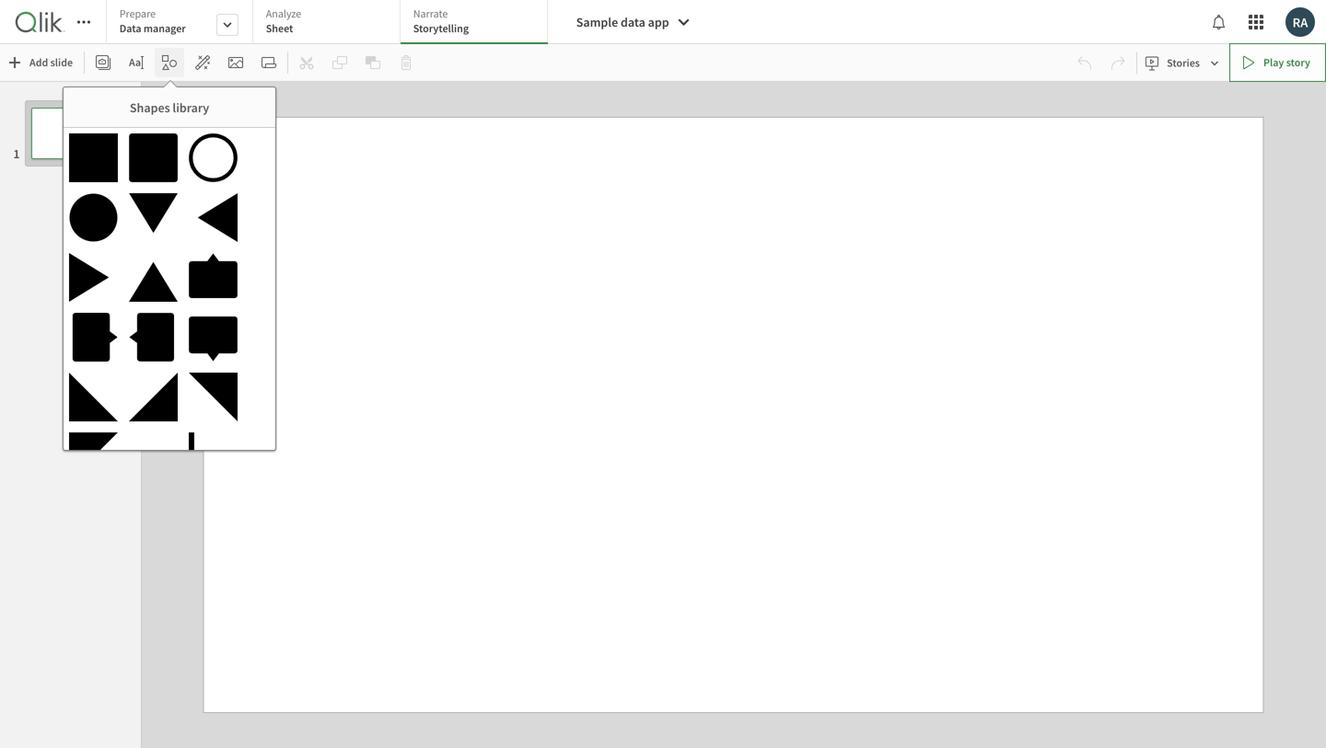 Task type: locate. For each thing, give the bounding box(es) containing it.
ra application
[[0, 0, 1326, 749]]

story
[[1286, 55, 1311, 70], [194, 87, 222, 103]]

effects library image
[[195, 55, 210, 70]]

play story
[[1264, 55, 1311, 70]]

0 horizontal spatial story
[[194, 87, 222, 103]]

add slide button
[[4, 48, 80, 77]]

1 vertical spatial story
[[194, 87, 222, 103]]

sample data app button
[[562, 7, 702, 37]]

library
[[173, 99, 209, 116]]

narrate
[[413, 6, 448, 21]]

story right new
[[194, 87, 222, 103]]

snapshot library image
[[96, 55, 111, 70]]

sheet
[[266, 21, 293, 35]]

1 horizontal spatial story
[[1286, 55, 1311, 70]]

story right play
[[1286, 55, 1311, 70]]

prepare data manager
[[119, 6, 186, 35]]

tab list
[[106, 0, 554, 46]]

new
[[168, 87, 191, 103]]

slide
[[50, 55, 73, 70]]

my
[[149, 87, 165, 103]]

sample
[[576, 14, 618, 30]]

ra button
[[1286, 7, 1315, 37]]

tab list containing prepare
[[106, 0, 554, 46]]

analyze sheet
[[266, 6, 301, 35]]

shapes
[[130, 99, 170, 116]]

play story button
[[1229, 43, 1326, 82]]

0 vertical spatial story
[[1286, 55, 1311, 70]]

text objects image
[[129, 55, 144, 70]]

analyze
[[266, 6, 301, 21]]



Task type: describe. For each thing, give the bounding box(es) containing it.
add slide
[[29, 55, 73, 70]]

narrate storytelling
[[413, 6, 469, 35]]

tab list inside ra application
[[106, 0, 554, 46]]

media objects image
[[228, 55, 243, 70]]

stories button
[[1141, 48, 1226, 78]]

manager
[[144, 21, 186, 35]]

shapes library image
[[162, 55, 177, 70]]

add
[[29, 55, 48, 70]]

prepare
[[119, 6, 156, 21]]

sample data app
[[576, 14, 669, 30]]

data
[[621, 14, 645, 30]]

data
[[119, 21, 141, 35]]

sheet library image
[[262, 55, 276, 70]]

shapes library
[[130, 99, 209, 116]]

app
[[648, 14, 669, 30]]

story inside button
[[1286, 55, 1311, 70]]

my new story
[[149, 87, 222, 103]]

stories
[[1167, 56, 1200, 70]]

ra
[[1293, 14, 1308, 31]]

play
[[1264, 55, 1284, 70]]

storytelling
[[413, 21, 469, 35]]



Task type: vqa. For each thing, say whether or not it's contained in the screenshot.
first More actions image
no



